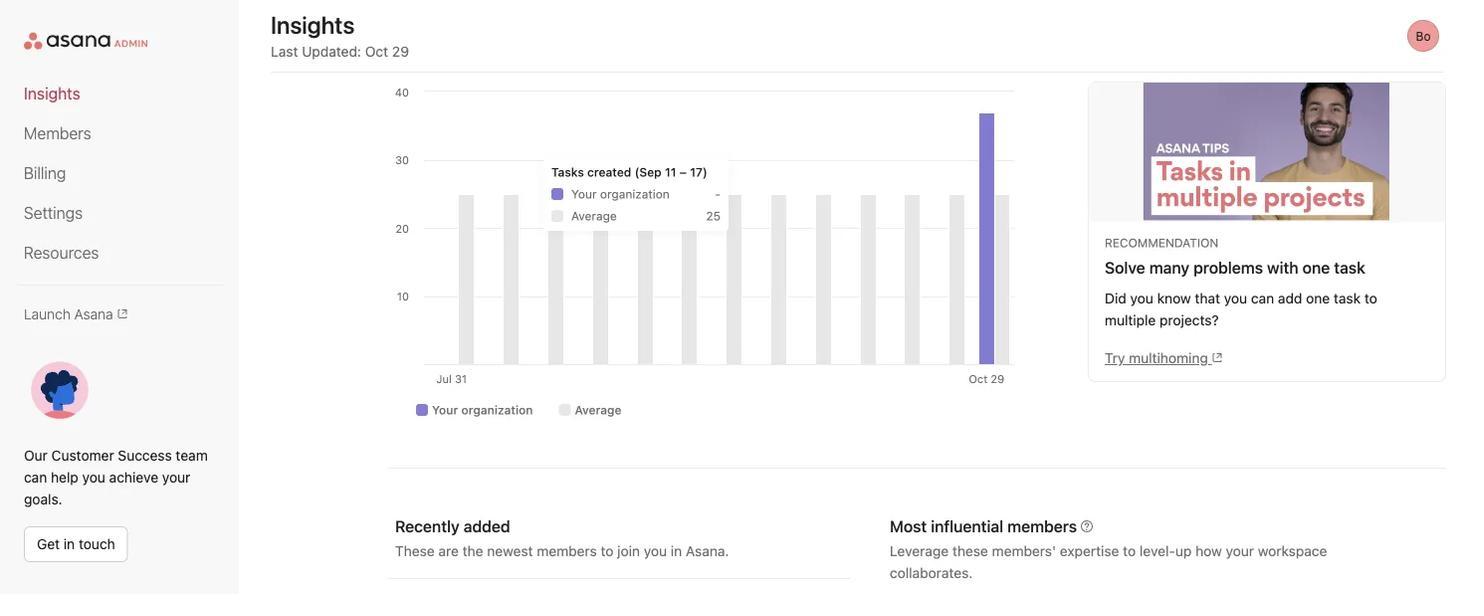 Task type: vqa. For each thing, say whether or not it's contained in the screenshot.
members to the top
yes



Task type: locate. For each thing, give the bounding box(es) containing it.
your organization
[[432, 403, 533, 417]]

your inside leverage these members' expertise to level-up how your workspace collaborates.
[[1226, 543, 1254, 559]]

insights
[[271, 11, 355, 39], [24, 84, 80, 103]]

can left add
[[1251, 290, 1274, 307]]

you
[[1130, 290, 1154, 307], [1224, 290, 1247, 307], [82, 469, 105, 486], [644, 543, 667, 559]]

one right add
[[1306, 290, 1330, 307]]

in
[[64, 536, 75, 552], [671, 543, 682, 559]]

how
[[1196, 543, 1222, 559]]

0 vertical spatial insights
[[271, 11, 355, 39]]

0 horizontal spatial in
[[64, 536, 75, 552]]

are
[[438, 543, 459, 559]]

up
[[1176, 543, 1192, 559]]

can down our
[[24, 469, 47, 486]]

0 horizontal spatial insights
[[24, 84, 80, 103]]

29
[[392, 43, 409, 60]]

insights inside 'insights' link
[[24, 84, 80, 103]]

settings link
[[24, 201, 215, 225]]

these
[[953, 543, 988, 559]]

can inside the did you know that you can add one task to multiple projects?
[[1251, 290, 1274, 307]]

these
[[395, 543, 435, 559]]

to inside the did you know that you can add one task to multiple projects?
[[1365, 290, 1378, 307]]

one right with
[[1303, 258, 1330, 277]]

customer
[[51, 447, 114, 464]]

members right newest
[[537, 543, 597, 559]]

your
[[162, 469, 190, 486], [1226, 543, 1254, 559]]

1 horizontal spatial to
[[1123, 543, 1136, 559]]

to
[[1365, 290, 1378, 307], [601, 543, 614, 559], [1123, 543, 1136, 559]]

1 horizontal spatial insights
[[271, 11, 355, 39]]

to left join
[[601, 543, 614, 559]]

did you know that you can add one task to multiple projects?
[[1105, 290, 1378, 329]]

did
[[1105, 290, 1127, 307]]

add
[[1278, 290, 1303, 307]]

0 horizontal spatial your
[[162, 469, 190, 486]]

1 horizontal spatial can
[[1251, 290, 1274, 307]]

1 vertical spatial one
[[1306, 290, 1330, 307]]

you down customer
[[82, 469, 105, 486]]

billing
[[24, 164, 66, 183]]

team
[[176, 447, 208, 464]]

to left level-
[[1123, 543, 1136, 559]]

0 vertical spatial one
[[1303, 258, 1330, 277]]

get in touch
[[37, 536, 115, 552]]

task right with
[[1334, 258, 1366, 277]]

with
[[1267, 258, 1299, 277]]

your inside "our customer success team can help you achieve your goals."
[[162, 469, 190, 486]]

task
[[1334, 258, 1366, 277], [1334, 290, 1361, 307]]

can
[[1251, 290, 1274, 307], [24, 469, 47, 486]]

get
[[37, 536, 60, 552]]

insights inside the insights last updated: oct 29
[[271, 11, 355, 39]]

the
[[463, 543, 483, 559]]

members inside recently added these are the newest members to join you in asana.
[[537, 543, 597, 559]]

you inside "our customer success team can help you achieve your goals."
[[82, 469, 105, 486]]

2 horizontal spatial to
[[1365, 290, 1378, 307]]

resources
[[24, 243, 99, 262]]

touch
[[79, 536, 115, 552]]

to right add
[[1365, 290, 1378, 307]]

get in touch button
[[24, 527, 128, 562]]

join
[[617, 543, 640, 559]]

newest
[[487, 543, 533, 559]]

0 vertical spatial members
[[1008, 517, 1077, 536]]

your down the team
[[162, 469, 190, 486]]

insights for insights last updated: oct 29
[[271, 11, 355, 39]]

you right join
[[644, 543, 667, 559]]

0 vertical spatial can
[[1251, 290, 1274, 307]]

resources link
[[24, 241, 215, 265]]

insights up members
[[24, 84, 80, 103]]

influential
[[931, 517, 1004, 536]]

that
[[1195, 290, 1220, 307]]

you up multiple
[[1130, 290, 1154, 307]]

in left asana.
[[671, 543, 682, 559]]

your right the how
[[1226, 543, 1254, 559]]

try
[[1105, 350, 1125, 366]]

your for how
[[1226, 543, 1254, 559]]

1 horizontal spatial in
[[671, 543, 682, 559]]

0 horizontal spatial members
[[537, 543, 597, 559]]

one
[[1303, 258, 1330, 277], [1306, 290, 1330, 307]]

insights up the updated:
[[271, 11, 355, 39]]

1 vertical spatial can
[[24, 469, 47, 486]]

0 horizontal spatial can
[[24, 469, 47, 486]]

recently added these are the newest members to join you in asana.
[[395, 517, 729, 559]]

1 vertical spatial insights
[[24, 84, 80, 103]]

members up members'
[[1008, 517, 1077, 536]]

our
[[24, 447, 48, 464]]

collaborates.
[[890, 565, 973, 581]]

asana.
[[686, 543, 729, 559]]

your organization button
[[411, 400, 538, 420]]

in inside recently added these are the newest members to join you in asana.
[[671, 543, 682, 559]]

0 vertical spatial task
[[1334, 258, 1366, 277]]

in right get on the bottom of the page
[[64, 536, 75, 552]]

1 horizontal spatial your
[[1226, 543, 1254, 559]]

task right add
[[1334, 290, 1361, 307]]

1 vertical spatial members
[[537, 543, 597, 559]]

try multihoming
[[1105, 350, 1208, 366]]

1 vertical spatial your
[[1226, 543, 1254, 559]]

0 vertical spatial your
[[162, 469, 190, 486]]

many
[[1149, 258, 1190, 277]]

members
[[1008, 517, 1077, 536], [537, 543, 597, 559]]

1 vertical spatial task
[[1334, 290, 1361, 307]]

help
[[51, 469, 78, 486]]

recently
[[395, 517, 460, 536]]

1 horizontal spatial members
[[1008, 517, 1077, 536]]

0 horizontal spatial to
[[601, 543, 614, 559]]



Task type: describe. For each thing, give the bounding box(es) containing it.
updated:
[[302, 43, 361, 60]]

solve
[[1105, 258, 1145, 277]]

members link
[[24, 121, 215, 145]]

expertise
[[1060, 543, 1119, 559]]

multiple
[[1105, 312, 1156, 329]]

launch asana link
[[24, 306, 215, 322]]

most
[[890, 517, 927, 536]]

average
[[575, 403, 622, 417]]

problems
[[1194, 258, 1263, 277]]

settings
[[24, 204, 83, 222]]

most influential members
[[890, 517, 1077, 536]]

our customer success team can help you achieve your goals.
[[24, 447, 208, 508]]

average image
[[559, 404, 571, 416]]

achieve
[[109, 469, 158, 486]]

insights link
[[24, 82, 215, 106]]

average button
[[554, 400, 627, 420]]

bo
[[1416, 29, 1431, 43]]

leverage these members' expertise to level-up how your workspace collaborates.
[[890, 543, 1327, 581]]

can inside "our customer success team can help you achieve your goals."
[[24, 469, 47, 486]]

in inside button
[[64, 536, 75, 552]]

last
[[271, 43, 298, 60]]

your
[[432, 403, 458, 417]]

leverage
[[890, 543, 949, 559]]

one inside the did you know that you can add one task to multiple projects?
[[1306, 290, 1330, 307]]

task inside the did you know that you can add one task to multiple projects?
[[1334, 290, 1361, 307]]

insights for insights
[[24, 84, 80, 103]]

try multihoming link
[[1105, 350, 1224, 366]]

projects?
[[1160, 312, 1219, 329]]

success
[[118, 447, 172, 464]]

asana
[[74, 306, 113, 322]]

organization
[[461, 403, 533, 417]]

you right that
[[1224, 290, 1247, 307]]

one inside recommendation solve many problems with one task
[[1303, 258, 1330, 277]]

to inside leverage these members' expertise to level-up how your workspace collaborates.
[[1123, 543, 1136, 559]]

know
[[1157, 290, 1191, 307]]

recommendation solve many problems with one task
[[1105, 236, 1366, 277]]

added
[[464, 517, 510, 536]]

you inside recently added these are the newest members to join you in asana.
[[644, 543, 667, 559]]

multihoming
[[1129, 350, 1208, 366]]

your for achieve
[[162, 469, 190, 486]]

members'
[[992, 543, 1056, 559]]

goals.
[[24, 491, 62, 508]]

workspace
[[1258, 543, 1327, 559]]

members
[[24, 124, 91, 143]]

level-
[[1140, 543, 1176, 559]]

your organization image
[[416, 404, 428, 416]]

launch
[[24, 306, 71, 322]]

to inside recently added these are the newest members to join you in asana.
[[601, 543, 614, 559]]

insights last updated: oct 29
[[271, 11, 409, 60]]

task inside recommendation solve many problems with one task
[[1334, 258, 1366, 277]]

billing link
[[24, 161, 215, 185]]

recommendation
[[1105, 236, 1219, 250]]

launch asana
[[24, 306, 113, 322]]

oct
[[365, 43, 388, 60]]



